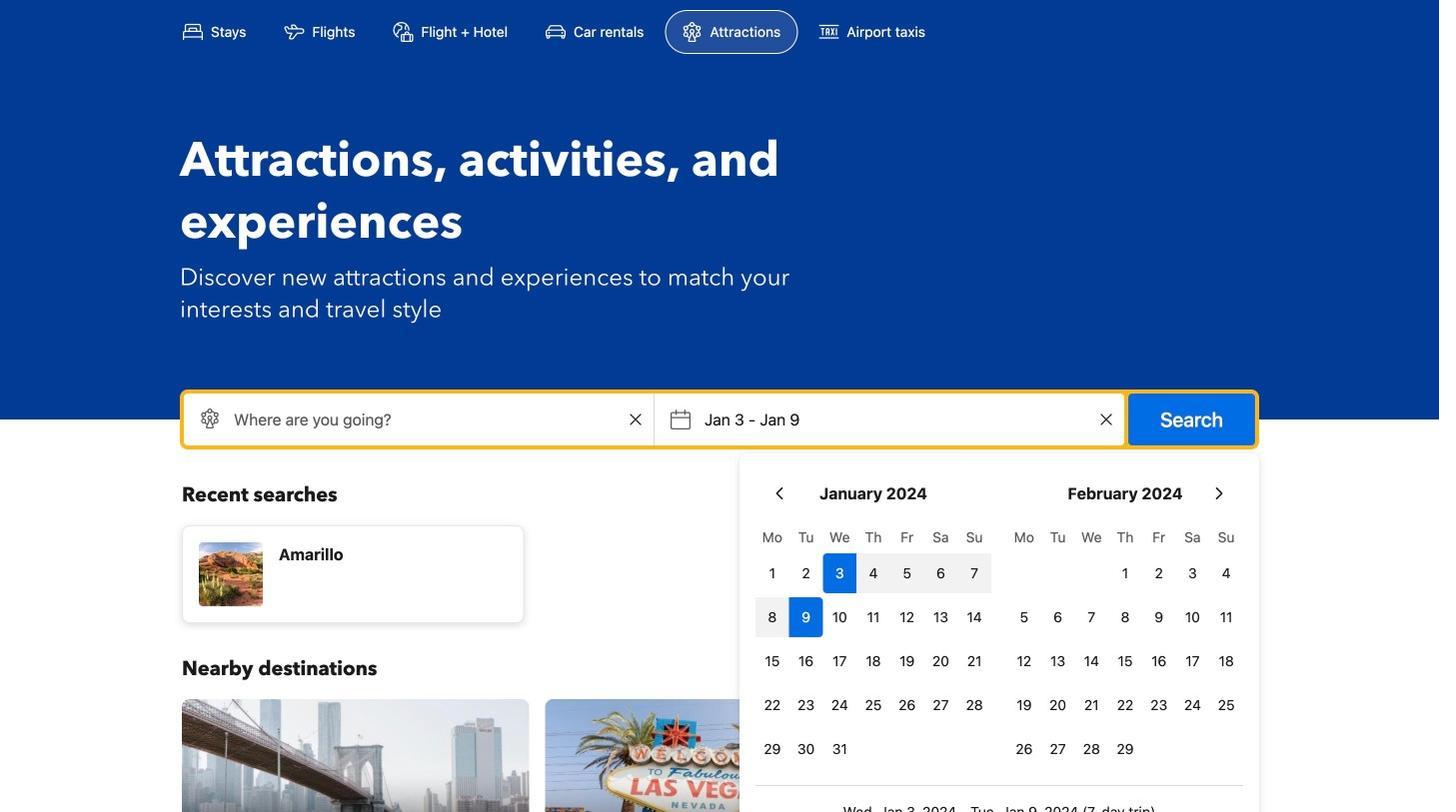 Task type: vqa. For each thing, say whether or not it's contained in the screenshot.
Hairdryer
no



Task type: describe. For each thing, give the bounding box(es) containing it.
key west image
[[909, 700, 1256, 812]]

17 February 2024 checkbox
[[1176, 642, 1209, 682]]

23 February 2024 checkbox
[[1142, 686, 1176, 725]]

28 January 2024 checkbox
[[958, 686, 991, 725]]

14 January 2024 checkbox
[[958, 598, 991, 638]]

17 January 2024 checkbox
[[823, 642, 857, 682]]

cell up 10 january 2024 checkbox
[[823, 550, 857, 594]]

3 January 2024 checkbox
[[823, 554, 857, 594]]

15 February 2024 checkbox
[[1108, 642, 1142, 682]]

13 January 2024 checkbox
[[924, 598, 958, 638]]

7 January 2024 checkbox
[[958, 554, 991, 594]]

24 February 2024 checkbox
[[1176, 686, 1209, 725]]

18 January 2024 checkbox
[[857, 642, 890, 682]]

cell up 13 january 2024 checkbox
[[924, 550, 958, 594]]

16 January 2024 checkbox
[[789, 642, 823, 682]]

9 February 2024 checkbox
[[1142, 598, 1176, 638]]

20 January 2024 checkbox
[[924, 642, 958, 682]]

29 January 2024 checkbox
[[755, 729, 789, 769]]

25 February 2024 checkbox
[[1209, 686, 1243, 725]]

15 January 2024 checkbox
[[755, 642, 789, 682]]

9 January 2024 checkbox
[[789, 598, 823, 638]]

26 February 2024 checkbox
[[1007, 729, 1041, 769]]

7 February 2024 checkbox
[[1075, 598, 1108, 638]]

19 February 2024 checkbox
[[1007, 686, 1041, 725]]

cell up 11 january 2024 checkbox
[[857, 550, 890, 594]]

13 February 2024 checkbox
[[1041, 642, 1075, 682]]

24 January 2024 checkbox
[[823, 686, 857, 725]]

cell up 15 january 2024 checkbox
[[755, 594, 789, 638]]

22 February 2024 checkbox
[[1108, 686, 1142, 725]]

25 January 2024 checkbox
[[857, 686, 890, 725]]

cell up 12 january 2024 checkbox
[[890, 550, 924, 594]]

Where are you going? search field
[[184, 394, 654, 446]]



Task type: locate. For each thing, give the bounding box(es) containing it.
6 January 2024 checkbox
[[924, 554, 958, 594]]

11 January 2024 checkbox
[[857, 598, 890, 638]]

1 grid from the left
[[755, 518, 991, 769]]

29 February 2024 checkbox
[[1108, 729, 1142, 769]]

22 January 2024 checkbox
[[755, 686, 789, 725]]

8 January 2024 checkbox
[[755, 598, 789, 638]]

10 January 2024 checkbox
[[823, 598, 857, 638]]

0 horizontal spatial grid
[[755, 518, 991, 769]]

31 January 2024 checkbox
[[823, 729, 857, 769]]

14 February 2024 checkbox
[[1075, 642, 1108, 682]]

23 January 2024 checkbox
[[789, 686, 823, 725]]

8 February 2024 checkbox
[[1108, 598, 1142, 638]]

1 January 2024 checkbox
[[755, 554, 789, 594]]

12 January 2024 checkbox
[[890, 598, 924, 638]]

cell
[[823, 550, 857, 594], [857, 550, 890, 594], [890, 550, 924, 594], [924, 550, 958, 594], [958, 550, 991, 594], [755, 594, 789, 638], [789, 594, 823, 638]]

5 February 2024 checkbox
[[1007, 598, 1041, 638]]

6 February 2024 checkbox
[[1041, 598, 1075, 638]]

2 January 2024 checkbox
[[789, 554, 823, 594]]

27 February 2024 checkbox
[[1041, 729, 1075, 769]]

cell up 14 january 2024 checkbox
[[958, 550, 991, 594]]

4 January 2024 checkbox
[[857, 554, 890, 594]]

21 January 2024 checkbox
[[958, 642, 991, 682]]

11 February 2024 checkbox
[[1209, 598, 1243, 638]]

30 January 2024 checkbox
[[789, 729, 823, 769]]

1 horizontal spatial grid
[[1007, 518, 1243, 769]]

cell up 16 january 2024 option
[[789, 594, 823, 638]]

las vegas image
[[545, 700, 893, 812]]

new york image
[[182, 700, 529, 812]]

10 February 2024 checkbox
[[1176, 598, 1209, 638]]

5 January 2024 checkbox
[[890, 554, 924, 594]]

18 February 2024 checkbox
[[1209, 642, 1243, 682]]

1 February 2024 checkbox
[[1108, 554, 1142, 594]]

27 January 2024 checkbox
[[924, 686, 958, 725]]

12 February 2024 checkbox
[[1007, 642, 1041, 682]]

4 February 2024 checkbox
[[1209, 554, 1243, 594]]

28 February 2024 checkbox
[[1075, 729, 1108, 769]]

16 February 2024 checkbox
[[1142, 642, 1176, 682]]

3 February 2024 checkbox
[[1176, 554, 1209, 594]]

21 February 2024 checkbox
[[1075, 686, 1108, 725]]

19 January 2024 checkbox
[[890, 642, 924, 682]]

26 January 2024 checkbox
[[890, 686, 924, 725]]

2 grid from the left
[[1007, 518, 1243, 769]]

2 February 2024 checkbox
[[1142, 554, 1176, 594]]

grid
[[755, 518, 991, 769], [1007, 518, 1243, 769]]

20 February 2024 checkbox
[[1041, 686, 1075, 725]]



